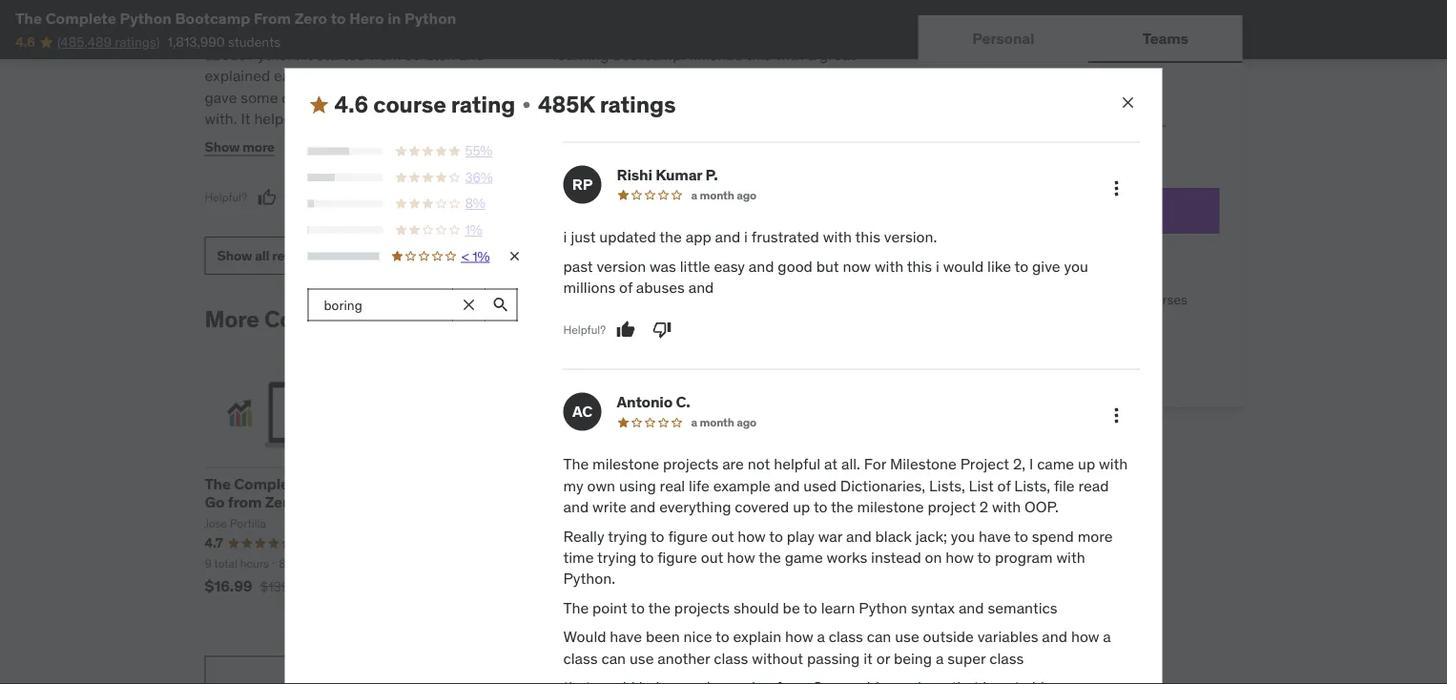 Task type: locate. For each thing, give the bounding box(es) containing it.
3 lectures from the left
[[751, 556, 792, 571]]

1 vertical spatial me
[[305, 109, 326, 129]]

courses right udemy
[[1047, 136, 1094, 153]]

with right 2
[[993, 497, 1021, 517]]

all
[[255, 247, 269, 264]]

the for the milestone projects are not helpful at all. for milestone project 2, i came up with my own using real life example and used dictionaries, lists, list of lists, file read and write and everything covered up to the milestone project 2 with oop. really trying to figure out how to play war and black jack; you have to spend more time trying to figure out how the game works instead on how to program with python. the point to the projects should be to learn python syntax and semantics would have been nice to explain how a class can use outside variables and how a class can use another class without passing it or being a super class
[[564, 454, 589, 474]]

lists, up the oop.
[[1015, 476, 1051, 495]]

8% button
[[308, 194, 523, 213]]

0 vertical spatial complete
[[45, 8, 116, 28]]

4.6 for 4.6 course rating
[[335, 90, 369, 119]]

2 horizontal spatial lectures
[[751, 556, 792, 571]]

tab list containing personal
[[919, 15, 1243, 63]]

little
[[680, 256, 711, 276]]

more left the users
[[1076, 257, 1106, 274]]

to right learn in the right bottom of the page
[[784, 493, 799, 513]]

lectures right 83 at the bottom left of the page
[[295, 556, 337, 571]]

with right now
[[875, 256, 904, 276]]

2 9 total hours from the left
[[660, 556, 725, 571]]

courses right demand
[[1141, 291, 1188, 308]]

helpful inside 'this course was really helpful to me in knowing about python. it started from scratch and explained each and every steps in detail. it also gave some of the interesting projects to work with. it helped me to gain some reasonable programming skill in python as a beginner.'
[[357, 24, 403, 43]]

for up dictionaries,
[[864, 454, 887, 474]]

month for rishi kumar p.
[[700, 188, 735, 202]]

out
[[712, 526, 734, 546], [701, 548, 724, 567]]

1 vertical spatial or
[[877, 648, 891, 668]]

students
[[228, 33, 281, 50]]

and down little
[[689, 278, 714, 297]]

i inside i am a medico, a doctor. this is my first python learning bootcamp. finished this with a great confidence. thank you for excellent teaching.
[[554, 24, 558, 43]]

0 vertical spatial helpful
[[357, 24, 403, 43]]

1 this from the left
[[205, 24, 233, 43]]

0 vertical spatial milestone
[[593, 454, 660, 474]]

organization.
[[942, 154, 1019, 172]]

i just updated the app and i frustrated with this version. past version was little easy and good but now with this i would like to give you millions of abuses and
[[564, 227, 1089, 297]]

dialog
[[285, 68, 1163, 684]]

2 hours from the left
[[696, 556, 725, 571]]

python for data science and machine learning bootcamp
[[433, 475, 635, 513]]

for inside the milestone projects are not helpful at all. for milestone project 2, i came up with my own using real life example and used dictionaries, lists, list of lists, file read and write and everything covered up to the milestone project 2 with oop. really trying to figure out how to play war and black jack; you have to spend more time trying to figure out how the game works instead on how to program with python. the point to the projects should be to learn python syntax and semantics would have been nice to explain how a class can use outside variables and how a class can use another class without passing it or being a super class
[[864, 454, 887, 474]]

rishi
[[617, 165, 653, 184]]

2 9 from the left
[[660, 556, 667, 571]]

lectures down 2068 reviews element at the bottom right
[[751, 556, 792, 571]]

of inside 'this course was really helpful to me in knowing about python. it started from scratch and explained each and every steps in detail. it also gave some of the interesting projects to work with. it helped me to gain some reasonable programming skill in python as a beginner.'
[[282, 88, 295, 107]]

out left the 58
[[701, 548, 724, 567]]

openai python api bootcamp: learn to use ai, gpt, and more! link
[[660, 475, 864, 531]]

ago up not
[[737, 415, 757, 430]]

1 vertical spatial python.
[[564, 569, 616, 589]]

0 horizontal spatial bootcamp
[[175, 8, 250, 28]]

9 down gpt,
[[660, 556, 667, 571]]

or
[[1061, 257, 1072, 274], [877, 648, 891, 668]]

bootcamp: inside the complete sql bootcamp: go from zero to hero jose portilla
[[339, 475, 417, 494]]

helpful? for helpful?
[[205, 190, 247, 205]]

up down used
[[793, 497, 811, 517]]

0 horizontal spatial i
[[554, 24, 558, 43]]

0 horizontal spatial lectures
[[295, 556, 337, 571]]

me up 'skill'
[[305, 109, 326, 129]]

0 vertical spatial projects
[[402, 88, 458, 107]]

0 horizontal spatial my
[[564, 476, 584, 495]]

0 horizontal spatial course
[[237, 24, 283, 43]]

some up as
[[380, 109, 417, 129]]

the left app
[[660, 227, 682, 247]]

class
[[829, 627, 864, 647], [564, 648, 598, 668], [714, 648, 749, 668], [990, 648, 1024, 668]]

1 horizontal spatial my
[[765, 24, 785, 43]]

figure down jose portilla
[[658, 548, 698, 567]]

python up ratings)
[[120, 8, 172, 28]]

1 horizontal spatial jose
[[387, 305, 435, 333]]

4.6
[[15, 33, 35, 50], [335, 90, 369, 119]]

1 total from the left
[[214, 556, 237, 571]]

you inside i just updated the app and i frustrated with this version. past version was little easy and good but now with this i would like to give you millions of abuses and
[[1065, 256, 1089, 276]]

Search reviews text field
[[308, 289, 453, 321]]

jack;
[[916, 526, 948, 546]]

1% right <
[[473, 248, 490, 265]]

hours for openai python api bootcamp: learn to use ai, gpt, and more!
[[696, 556, 725, 571]]

mark review by aditya s. as unhelpful image
[[643, 131, 662, 150]]

to up reasonable
[[461, 88, 475, 107]]

total up '$16.99'
[[214, 556, 237, 571]]

2 horizontal spatial i
[[936, 256, 940, 276]]

for left your
[[1097, 136, 1113, 153]]

additional actions for review by rishi kumar p. image
[[1106, 177, 1129, 200]]

helpful? left undo mark review by rishi kumar p. as helpful image
[[564, 322, 606, 337]]

1 horizontal spatial use
[[802, 493, 828, 513]]

projects up openai
[[663, 454, 719, 474]]

submit search image
[[492, 295, 511, 314]]

use left ai,
[[802, 493, 828, 513]]

each
[[274, 66, 307, 86]]

point
[[593, 598, 628, 618]]

python inside the milestone projects are not helpful at all. for milestone project 2, i came up with my own using real life example and used dictionaries, lists, list of lists, file read and write and everything covered up to the milestone project 2 with oop. really trying to figure out how to play war and black jack; you have to spend more time trying to figure out how the game works instead on how to program with python. the point to the projects should be to learn python syntax and semantics would have been nice to explain how a class can use outside variables and how a class can use another class without passing it or being a super class
[[859, 598, 908, 618]]

0 vertical spatial out
[[712, 526, 734, 546]]

for teams of 5 or more users
[[972, 257, 1142, 274]]

helpful? for the milestone projects are not helpful at all. for milestone project 2, i came up with my own using real life example and used dictionaries, lists, list of lists, file read and write and everything covered up to the milestone project 2 with oop.
[[564, 322, 606, 337]]

total for openai python api bootcamp: learn to use ai, gpt, and more!
[[670, 556, 693, 571]]

1 vertical spatial was
[[650, 256, 677, 276]]

more inside the milestone projects are not helpful at all. for milestone project 2, i came up with my own using real life example and used dictionaries, lists, list of lists, file read and write and everything covered up to the milestone project 2 with oop. really trying to figure out how to play war and black jack; you have to spend more time trying to figure out how the game works instead on how to program with python. the point to the projects should be to learn python syntax and semantics would have been nice to explain how a class can use outside variables and how a class can use another class without passing it or being a super class
[[1078, 526, 1113, 546]]

0 vertical spatial my
[[765, 24, 785, 43]]

0 horizontal spatial jose
[[205, 517, 227, 531]]

this left is
[[718, 24, 746, 43]]

show left 'all'
[[217, 247, 252, 264]]

0 horizontal spatial 9
[[205, 556, 212, 571]]

25,000+ down the like
[[972, 291, 1024, 308]]

was left "really"
[[286, 24, 313, 43]]

jose
[[387, 305, 435, 333], [205, 517, 227, 531], [660, 517, 683, 531]]

1 horizontal spatial hours
[[696, 556, 725, 571]]

0 horizontal spatial from
[[228, 493, 262, 513]]

mark review by sivasubramanian as helpful image
[[258, 188, 277, 207]]

python up great
[[819, 24, 868, 43]]

0 horizontal spatial up
[[793, 497, 811, 517]]

the inside the complete sql bootcamp: go from zero to hero jose portilla
[[205, 475, 231, 494]]

0 horizontal spatial this
[[205, 24, 233, 43]]

0 horizontal spatial 4.6
[[15, 33, 35, 50]]

helpful? left mark review by sivasubramanian as helpful image
[[205, 190, 247, 205]]

from
[[369, 45, 401, 65], [228, 493, 262, 513]]

4.6 left (485,489
[[15, 33, 35, 50]]

the for the complete python bootcamp from zero to hero in python
[[15, 8, 42, 28]]

portilla up $16.99 $139.99
[[230, 517, 266, 531]]

0 vertical spatial some
[[241, 88, 278, 107]]

1 hours from the left
[[240, 556, 269, 571]]

data
[[510, 475, 543, 494]]

2 lists, from the left
[[1015, 476, 1051, 495]]

bootcamp: for gpt,
[[660, 493, 738, 513]]

python left data
[[433, 475, 483, 494]]

1 ago from the top
[[737, 188, 757, 202]]

1 horizontal spatial you
[[1065, 256, 1089, 276]]

and inside openai python api bootcamp: learn to use ai, gpt, and more!
[[696, 511, 723, 531]]

of inside the milestone projects are not helpful at all. for milestone project 2, i came up with my own using real life example and used dictionaries, lists, list of lists, file read and write and everything covered up to the milestone project 2 with oop. really trying to figure out how to play war and black jack; you have to spend more time trying to figure out how the game works instead on how to program with python. the point to the projects should be to learn python syntax and semantics would have been nice to explain how a class can use outside variables and how a class can use another class without passing it or being a super class
[[998, 476, 1011, 495]]

0 vertical spatial show
[[205, 138, 240, 155]]

0 horizontal spatial was
[[286, 24, 313, 43]]

tab list
[[919, 15, 1243, 63]]

projects
[[402, 88, 458, 107], [663, 454, 719, 474], [675, 598, 730, 618]]

2 lectures from the left
[[534, 556, 575, 571]]

and up 'additional actions for review by rishi kumar p.' image
[[1089, 117, 1111, 134]]

milestone
[[593, 454, 660, 474], [858, 497, 924, 517]]

course inside 'this course was really helpful to me in knowing about python. it started from scratch and explained each and every steps in detail. it also gave some of the interesting projects to work with. it helped me to gain some reasonable programming skill in python as a beginner.'
[[237, 24, 283, 43]]

was up abuses
[[650, 256, 677, 276]]

figure down everything
[[669, 526, 708, 546]]

0 horizontal spatial for
[[487, 475, 507, 494]]

1 4.7 from the left
[[205, 535, 223, 552]]

can down would
[[602, 648, 626, 668]]

1 vertical spatial ago
[[737, 415, 757, 430]]

c.
[[676, 392, 691, 412]]

millions
[[564, 278, 616, 297]]

to right the like
[[1015, 256, 1029, 276]]

complete inside the complete sql bootcamp: go from zero to hero jose portilla
[[234, 475, 303, 494]]

this inside subscribe to this course and 25,000+ top‑rated udemy courses for your organization.
[[1020, 117, 1042, 134]]

1 vertical spatial 1%
[[473, 248, 490, 265]]

1 a month ago from the top
[[691, 188, 757, 202]]

in
[[388, 8, 401, 28], [449, 24, 462, 43], [421, 66, 433, 86], [331, 131, 343, 150]]

0 vertical spatial 25,000+
[[1114, 117, 1166, 134]]

25,000+ inside subscribe to this course and 25,000+ top‑rated udemy courses for your organization.
[[1114, 117, 1166, 134]]

jose down real
[[660, 517, 683, 531]]

1 horizontal spatial bootcamp:
[[660, 493, 738, 513]]

black
[[876, 526, 912, 546]]

and down the started
[[311, 66, 336, 86]]

2 this from the left
[[718, 24, 746, 43]]

for
[[1097, 136, 1113, 153], [487, 475, 507, 494]]

learn
[[741, 493, 781, 513]]

1 vertical spatial zero
[[265, 493, 297, 513]]

a month ago down p.
[[691, 188, 757, 202]]

2,
[[1014, 454, 1026, 474]]

0 horizontal spatial for
[[864, 454, 887, 474]]

1 horizontal spatial complete
[[234, 475, 303, 494]]

every
[[340, 66, 376, 86]]

you
[[691, 66, 722, 86]]

1 vertical spatial milestone
[[858, 497, 924, 517]]

0 horizontal spatial 25,000+
[[972, 291, 1024, 308]]

this inside 'this course was really helpful to me in knowing about python. it started from scratch and explained each and every steps in detail. it also gave some of the interesting projects to work with. it helped me to gain some reasonable programming skill in python as a beginner.'
[[205, 24, 233, 43]]

great
[[820, 45, 856, 65]]

this up about
[[205, 24, 233, 43]]

(485,489 ratings)
[[57, 33, 160, 50]]

1 horizontal spatial courses
[[1141, 291, 1188, 308]]

like
[[988, 256, 1012, 276]]

personal button
[[919, 15, 1089, 61]]

course for this
[[237, 24, 283, 43]]

0 horizontal spatial use
[[630, 648, 654, 668]]

month for antonio c.
[[700, 415, 735, 430]]

1 9 total hours from the left
[[205, 556, 269, 571]]

doctor.
[[668, 24, 715, 43]]

you inside the milestone projects are not helpful at all. for milestone project 2, i came up with my own using real life example and used dictionaries, lists, list of lists, file read and write and everything covered up to the milestone project 2 with oop. really trying to figure out how to play war and black jack; you have to spend more time trying to figure out how the game works instead on how to program with python. the point to the projects should be to learn python syntax and semantics would have been nice to explain how a class can use outside variables and how a class can use another class without passing it or being a super class
[[951, 526, 976, 546]]

9 total hours down jose portilla
[[660, 556, 725, 571]]

0 horizontal spatial you
[[951, 526, 976, 546]]

0 vertical spatial 1%
[[465, 221, 483, 238]]

more!
[[726, 511, 768, 531]]

jose portilla link
[[387, 305, 517, 333]]

course
[[237, 24, 283, 43], [373, 90, 446, 119], [1045, 117, 1085, 134]]

xsmall image for sso
[[942, 358, 957, 377]]

this inside i am a medico, a doctor. this is my first python learning bootcamp. finished this with a great confidence. thank you for excellent teaching.
[[718, 24, 746, 43]]

1 horizontal spatial total
[[670, 556, 693, 571]]

165 lectures
[[513, 556, 575, 571]]

abuses
[[636, 278, 685, 297]]

scratch
[[405, 45, 455, 65]]

1 vertical spatial for
[[487, 475, 507, 494]]

you right 5
[[1065, 256, 1089, 276]]

25,000+
[[1114, 117, 1166, 134], [972, 291, 1024, 308]]

your
[[1117, 136, 1142, 153]]

2 vertical spatial use
[[630, 648, 654, 668]]

1 vertical spatial use
[[895, 627, 920, 647]]

hero
[[349, 8, 384, 28], [318, 493, 352, 513]]

bootcamp: inside openai python api bootcamp: learn to use ai, gpt, and more!
[[660, 493, 738, 513]]

complete
[[45, 8, 116, 28], [234, 475, 303, 494]]

25,000+ fresh & in-demand courses
[[972, 291, 1188, 308]]

0 vertical spatial bootcamp
[[175, 8, 250, 28]]

xsmall image for for
[[942, 257, 957, 275]]

xsmall image right < 1%
[[507, 249, 523, 264]]

1 horizontal spatial 4.7
[[660, 535, 679, 552]]

give
[[1033, 256, 1061, 276]]

xsmall image
[[507, 249, 523, 264], [942, 257, 957, 275], [942, 358, 957, 377]]

9 for the complete sql bootcamp: go from zero to hero
[[205, 556, 212, 571]]

up up read
[[1079, 454, 1096, 474]]

go
[[205, 493, 225, 513]]

lectures for openai python api bootcamp: learn to use ai, gpt, and more!
[[751, 556, 792, 571]]

more
[[205, 305, 260, 333]]

report abuse
[[497, 667, 580, 684]]

or right 5
[[1061, 257, 1072, 274]]

0 horizontal spatial courses
[[1047, 136, 1094, 153]]

i
[[564, 227, 567, 247], [745, 227, 748, 247], [936, 256, 940, 276]]

programming
[[205, 131, 297, 150]]

jose down go
[[205, 517, 227, 531]]

xsmall image left sso
[[942, 358, 957, 377]]

2 vertical spatial it
[[241, 109, 251, 129]]

hours for the complete sql bootcamp: go from zero to hero
[[240, 556, 269, 571]]

1 vertical spatial complete
[[234, 475, 303, 494]]

a month ago for antonio c.
[[691, 415, 757, 430]]

2 total from the left
[[670, 556, 693, 571]]

this down is
[[747, 45, 772, 65]]

real
[[660, 476, 685, 495]]

1 vertical spatial bootcamp
[[562, 493, 635, 513]]

0 vertical spatial courses
[[1047, 136, 1094, 153]]

1 vertical spatial you
[[951, 526, 976, 546]]

bootcamp: for hero
[[339, 475, 417, 494]]

1 vertical spatial my
[[564, 476, 584, 495]]

0 vertical spatial for
[[972, 257, 992, 274]]

mark review by aditya s. as helpful image
[[607, 131, 626, 150]]

a month ago
[[691, 188, 757, 202], [691, 415, 757, 430]]

1% inside 1% button
[[465, 221, 483, 238]]

of left 5
[[1035, 257, 1046, 274]]

0 horizontal spatial have
[[610, 627, 642, 647]]

36% button
[[308, 168, 523, 187]]

1 horizontal spatial some
[[380, 109, 417, 129]]

you down the project
[[951, 526, 976, 546]]

projects inside 'this course was really helpful to me in knowing about python. it started from scratch and explained each and every steps in detail. it also gave some of the interesting projects to work with. it helped me to gain some reasonable programming skill in python as a beginner.'
[[402, 88, 458, 107]]

are
[[723, 454, 744, 474]]

out down everything
[[712, 526, 734, 546]]

spend
[[1032, 526, 1075, 546]]

1 month from the top
[[700, 188, 735, 202]]

1 horizontal spatial for
[[972, 257, 992, 274]]

to right point
[[631, 598, 645, 618]]

0 vertical spatial hero
[[349, 8, 384, 28]]

undo mark review by rishi kumar p. as helpful image
[[617, 320, 636, 339]]

milestone down dictionaries,
[[858, 497, 924, 517]]

1 vertical spatial show
[[217, 247, 252, 264]]

interesting
[[325, 88, 398, 107]]

2 horizontal spatial course
[[1045, 117, 1085, 134]]

portilla down < 1%
[[440, 305, 517, 333]]

lectures
[[295, 556, 337, 571], [534, 556, 575, 571], [751, 556, 792, 571]]

1 9 from the left
[[205, 556, 212, 571]]

helpful?
[[554, 133, 597, 147], [205, 190, 247, 205], [564, 322, 606, 337]]

udemy
[[1002, 136, 1044, 153]]

my
[[765, 24, 785, 43], [564, 476, 584, 495]]

show more
[[205, 138, 275, 155]]

1 vertical spatial i
[[1030, 454, 1034, 474]]

the
[[15, 8, 42, 28], [564, 454, 589, 474], [205, 475, 231, 494], [564, 598, 589, 618]]

python inside openai python api bootcamp: learn to use ai, gpt, and more!
[[717, 475, 767, 494]]

0 horizontal spatial 9 total hours
[[205, 556, 269, 571]]

this course was really helpful to me in knowing about python. it started from scratch and explained each and every steps in detail. it also gave some of the interesting projects to work with. it helped me to gain some reasonable programming skill in python as a beginner.
[[205, 24, 523, 150]]

mark review by sivasubramanian as unhelpful image
[[294, 188, 313, 207]]

to inside openai python api bootcamp: learn to use ai, gpt, and more!
[[784, 493, 799, 513]]

from inside the complete sql bootcamp: go from zero to hero jose portilla
[[228, 493, 262, 513]]

0 vertical spatial was
[[286, 24, 313, 43]]

for left teams
[[972, 257, 992, 274]]

ago
[[737, 188, 757, 202], [737, 415, 757, 430]]

1 horizontal spatial have
[[979, 526, 1011, 546]]

in up scratch
[[449, 24, 462, 43]]

show for show all reviews
[[217, 247, 252, 264]]

0 horizontal spatial milestone
[[593, 454, 660, 474]]

portilla
[[440, 305, 517, 333], [230, 517, 266, 531], [686, 517, 722, 531]]

month
[[700, 188, 735, 202], [700, 415, 735, 430]]

my left own
[[564, 476, 584, 495]]

58 lectures
[[734, 556, 792, 571]]

1 horizontal spatial was
[[650, 256, 677, 276]]

to up 83 lectures
[[300, 493, 315, 513]]

course for 4.6
[[373, 90, 446, 119]]

2 a month ago from the top
[[691, 415, 757, 430]]

4.7 down gpt,
[[660, 535, 679, 552]]

zero right the from
[[295, 8, 328, 28]]

this inside i am a medico, a doctor. this is my first python learning bootcamp. finished this with a great confidence. thank you for excellent teaching.
[[747, 45, 772, 65]]

2 ago from the top
[[737, 415, 757, 430]]

1 vertical spatial for
[[864, 454, 887, 474]]

projects down detail.
[[402, 88, 458, 107]]

additional actions for review by antonio c. image
[[1106, 404, 1129, 427]]

trying up "levels"
[[608, 526, 648, 546]]

helpful
[[357, 24, 403, 43], [774, 454, 821, 474]]

and down using
[[630, 497, 656, 517]]

0 horizontal spatial helpful
[[357, 24, 403, 43]]

me up scratch
[[424, 24, 446, 43]]

it up the each on the top left of the page
[[304, 45, 313, 65]]

2 horizontal spatial use
[[895, 627, 920, 647]]

bootcamp.
[[613, 45, 686, 65]]

explained
[[205, 66, 270, 86]]

1% inside < 1% button
[[473, 248, 490, 265]]

by
[[357, 305, 383, 333]]

about
[[205, 45, 244, 65]]

i left "am"
[[554, 24, 558, 43]]

top‑rated
[[942, 136, 999, 153]]

the complete sql bootcamp: go from zero to hero link
[[205, 475, 417, 513]]

for inside python for data science and machine learning bootcamp
[[487, 475, 507, 494]]

hero inside the complete sql bootcamp: go from zero to hero jose portilla
[[318, 493, 352, 513]]

1%
[[465, 221, 483, 238], [473, 248, 490, 265]]

have down point
[[610, 627, 642, 647]]

0 horizontal spatial can
[[602, 648, 626, 668]]

show more button
[[205, 128, 275, 166]]

xsmall image
[[519, 97, 535, 113]]

it
[[864, 648, 873, 668]]

0 horizontal spatial python.
[[248, 45, 300, 65]]

0 vertical spatial i
[[554, 24, 558, 43]]

write
[[593, 497, 627, 517]]

2 month from the top
[[700, 415, 735, 430]]

bootcamp up 1,813,990 students
[[175, 8, 250, 28]]

1,813,990
[[168, 33, 225, 50]]

reasonable
[[421, 109, 496, 129]]

more courses by jose portilla
[[205, 305, 517, 333]]

0 horizontal spatial or
[[877, 648, 891, 668]]

0 horizontal spatial lists,
[[930, 476, 966, 495]]

2 4.7 from the left
[[660, 535, 679, 552]]

from right go
[[228, 493, 262, 513]]

1 vertical spatial up
[[793, 497, 811, 517]]

was
[[286, 24, 313, 43], [650, 256, 677, 276]]

courses inside subscribe to this course and 25,000+ top‑rated udemy courses for your organization.
[[1047, 136, 1094, 153]]

for left data
[[487, 475, 507, 494]]

< 1% button
[[308, 247, 523, 266]]

0 vertical spatial month
[[700, 188, 735, 202]]

i left would
[[936, 256, 940, 276]]

the up been
[[649, 598, 671, 618]]

9 up '$16.99'
[[205, 556, 212, 571]]

complete for python
[[45, 8, 116, 28]]

1 lectures from the left
[[295, 556, 337, 571]]

to up udemy
[[1005, 117, 1017, 134]]

portilla down 'life'
[[686, 517, 722, 531]]

use up being
[[895, 627, 920, 647]]

medium image
[[308, 94, 331, 117]]

1 vertical spatial from
[[228, 493, 262, 513]]

bootcamp: right sql
[[339, 475, 417, 494]]

$139.99
[[260, 578, 308, 596]]

more down the helped
[[243, 138, 275, 155]]

demand
[[1089, 291, 1138, 308]]

helpful? down 485k
[[554, 133, 597, 147]]

ago up "frustrated"
[[737, 188, 757, 202]]

1 horizontal spatial this
[[718, 24, 746, 43]]

teaching.
[[554, 88, 634, 107]]

2 horizontal spatial portilla
[[686, 517, 722, 531]]

1 horizontal spatial it
[[304, 45, 313, 65]]

1 horizontal spatial python.
[[564, 569, 616, 589]]

i am a medico, a doctor. this is my first python learning bootcamp. finished this with a great confidence. thank you for excellent teaching.
[[554, 24, 868, 107]]



Task type: describe. For each thing, give the bounding box(es) containing it.
0 vertical spatial trying
[[608, 526, 648, 546]]

gain
[[347, 109, 376, 129]]

show all reviews button
[[205, 237, 332, 275]]

class up passing
[[829, 627, 864, 647]]

the complete python bootcamp from zero to hero in python
[[15, 8, 457, 28]]

learn
[[821, 598, 856, 618]]

milestone
[[890, 454, 957, 474]]

jose inside the complete sql bootcamp: go from zero to hero jose portilla
[[205, 517, 227, 531]]

with inside i am a medico, a doctor. this is my first python learning bootcamp. finished this with a great confidence. thank you for excellent teaching.
[[776, 45, 805, 65]]

0 vertical spatial it
[[304, 45, 313, 65]]

in right 'skill'
[[331, 131, 343, 150]]

war
[[819, 526, 843, 546]]

kumar
[[656, 165, 703, 184]]

1 vertical spatial projects
[[663, 454, 719, 474]]

was inside i just updated the app and i frustrated with this version. past version was little easy and good but now with this i would like to give you millions of abuses and
[[650, 256, 677, 276]]

i inside the milestone projects are not helpful at all. for milestone project 2, i came up with my own using real life example and used dictionaries, lists, list of lists, file read and write and everything covered up to the milestone project 2 with oop. really trying to figure out how to play war and black jack; you have to spend more time trying to figure out how the game works instead on how to program with python. the point to the projects should be to learn python syntax and semantics would have been nice to explain how a class can use outside variables and how a class can use another class without passing it or being a super class
[[1030, 454, 1034, 474]]

with up but
[[823, 227, 852, 247]]

subscribe to this course and 25,000+ top‑rated udemy courses for your organization.
[[942, 117, 1166, 172]]

1 horizontal spatial can
[[867, 627, 892, 647]]

1 vertical spatial some
[[380, 109, 417, 129]]

0 horizontal spatial some
[[241, 88, 278, 107]]

the down used
[[831, 497, 854, 517]]

to inside the complete sql bootcamp: go from zero to hero jose portilla
[[300, 493, 315, 513]]

total for the complete sql bootcamp: go from zero to hero
[[214, 556, 237, 571]]

and up works
[[847, 526, 872, 546]]

my inside the milestone projects are not helpful at all. for milestone project 2, i came up with my own using real life example and used dictionaries, lists, list of lists, file read and write and everything covered up to the milestone project 2 with oop. really trying to figure out how to play war and black jack; you have to spend more time trying to figure out how the game works instead on how to program with python. the point to the projects should be to learn python syntax and semantics would have been nice to explain how a class can use outside variables and how a class can use another class without passing it or being a super class
[[564, 476, 584, 495]]

more inside button
[[243, 138, 275, 155]]

(2,068)
[[753, 536, 790, 551]]

teams
[[1143, 28, 1189, 48]]

all
[[585, 556, 598, 571]]

1 horizontal spatial portilla
[[440, 305, 517, 333]]

mark review by rishi kumar p. as unhelpful image
[[653, 320, 672, 339]]

36%
[[465, 169, 493, 186]]

bootcamp inside python for data science and machine learning bootcamp
[[562, 493, 635, 513]]

app
[[686, 227, 712, 247]]

9 total hours for openai python api bootcamp: learn to use ai, gpt, and more!
[[660, 556, 725, 571]]

first
[[789, 24, 816, 43]]

easy
[[714, 256, 745, 276]]

2 vertical spatial projects
[[675, 598, 730, 618]]

machine
[[433, 493, 493, 513]]

2
[[980, 497, 989, 517]]

(485,489
[[57, 33, 112, 50]]

137092 reviews element
[[527, 536, 573, 552]]

really
[[317, 24, 353, 43]]

to up the started
[[331, 8, 346, 28]]

or inside the milestone projects are not helpful at all. for milestone project 2, i came up with my own using real life example and used dictionaries, lists, list of lists, file read and write and everything covered up to the milestone project 2 with oop. really trying to figure out how to play war and black jack; you have to spend more time trying to figure out how the game works instead on how to program with python. the point to the projects should be to learn python syntax and semantics would have been nice to explain how a class can use outside variables and how a class can use another class without passing it or being a super class
[[877, 648, 891, 668]]

on
[[925, 548, 942, 567]]

and down science
[[564, 497, 589, 517]]

thank
[[636, 66, 687, 86]]

4.6 for 4.6
[[15, 33, 35, 50]]

frustrated
[[752, 227, 820, 247]]

fresh
[[1028, 291, 1058, 308]]

485k ratings
[[538, 90, 676, 119]]

the for the complete sql bootcamp: go from zero to hero jose portilla
[[205, 475, 231, 494]]

to inside i just updated the app and i frustrated with this version. past version was little easy and good but now with this i would like to give you millions of abuses and
[[1015, 256, 1029, 276]]

project
[[961, 454, 1010, 474]]

another
[[658, 648, 711, 668]]

and up outside
[[959, 598, 985, 618]]

a inside 'this course was really helpful to me in knowing about python. it started from scratch and explained each and every steps in detail. it also gave some of the interesting projects to work with. it helped me to gain some reasonable programming skill in python as a beginner.'
[[418, 131, 426, 150]]

python up scratch
[[405, 8, 457, 28]]

class down would
[[564, 648, 598, 668]]

0 vertical spatial helpful?
[[554, 133, 597, 147]]

users
[[1110, 257, 1142, 274]]

api
[[770, 475, 795, 494]]

should
[[734, 598, 780, 618]]

use inside openai python api bootcamp: learn to use ai, gpt, and more!
[[802, 493, 828, 513]]

learning
[[554, 45, 609, 65]]

83
[[279, 556, 293, 571]]

0 vertical spatial zero
[[295, 8, 328, 28]]

the inside i just updated the app and i frustrated with this version. past version was little easy and good but now with this i would like to give you millions of abuses and
[[660, 227, 682, 247]]

instead
[[871, 548, 922, 567]]

55% button
[[308, 142, 523, 160]]

being
[[894, 648, 933, 668]]

super
[[948, 648, 986, 668]]

0 vertical spatial up
[[1079, 454, 1096, 474]]

clear input image
[[460, 295, 479, 314]]

syntax
[[911, 598, 955, 618]]

be
[[783, 598, 800, 618]]

5
[[1050, 257, 1057, 274]]

really
[[564, 526, 605, 546]]

1 horizontal spatial me
[[424, 24, 446, 43]]

0 vertical spatial or
[[1061, 257, 1072, 274]]

close modal image
[[1119, 93, 1138, 112]]

explain
[[733, 627, 782, 647]]

steps
[[380, 66, 418, 86]]

complete for sql
[[234, 475, 303, 494]]

subscribe
[[942, 117, 1002, 134]]

to inside subscribe to this course and 25,000+ top‑rated udemy courses for your organization.
[[1005, 117, 1017, 134]]

and up detail.
[[459, 45, 485, 65]]

class down variables
[[990, 648, 1024, 668]]

and inside subscribe to this course and 25,000+ top‑rated udemy courses for your organization.
[[1089, 117, 1111, 134]]

0 horizontal spatial it
[[241, 109, 251, 129]]

python inside python for data science and machine learning bootcamp
[[433, 475, 483, 494]]

the inside 'this course was really helpful to me in knowing about python. it started from scratch and explained each and every steps in detail. it also gave some of the interesting projects to work with. it helped me to gain some reasonable programming skill in python as a beginner.'
[[299, 88, 321, 107]]

beginner.
[[430, 131, 493, 150]]

zero inside the complete sql bootcamp: go from zero to hero jose portilla
[[265, 493, 297, 513]]

2 horizontal spatial jose
[[660, 517, 683, 531]]

xsmall image inside < 1% button
[[507, 249, 523, 264]]

good
[[778, 256, 813, 276]]

dialog containing 4.6 course rating
[[285, 68, 1163, 684]]

(137,092)
[[527, 536, 573, 551]]

how right on at right bottom
[[946, 548, 974, 567]]

to up scratch
[[407, 24, 421, 43]]

learning
[[496, 493, 558, 513]]

program
[[995, 548, 1053, 567]]

< 1%
[[461, 248, 490, 265]]

1 vertical spatial can
[[602, 648, 626, 668]]

this up now
[[856, 227, 881, 247]]

from inside 'this course was really helpful to me in knowing about python. it started from scratch and explained each and every steps in detail. it also gave some of the interesting projects to work with. it helped me to gain some reasonable programming skill in python as a beginner.'
[[369, 45, 401, 65]]

2 horizontal spatial it
[[482, 66, 492, 86]]

and inside python for data science and machine learning bootcamp
[[606, 475, 633, 494]]

0 vertical spatial figure
[[669, 526, 708, 546]]

to right "levels"
[[640, 548, 654, 567]]

version.
[[885, 227, 938, 247]]

for inside subscribe to this course and 25,000+ top‑rated udemy courses for your organization.
[[1097, 136, 1113, 153]]

58
[[734, 556, 748, 571]]

in down scratch
[[421, 66, 433, 86]]

to right the 'be'
[[804, 598, 818, 618]]

life
[[689, 476, 710, 495]]

version
[[597, 256, 646, 276]]

0 horizontal spatial me
[[305, 109, 326, 129]]

my inside i am a medico, a doctor. this is my first python learning bootcamp. finished this with a great confidence. thank you for excellent teaching.
[[765, 24, 785, 43]]

and right easy
[[749, 256, 775, 276]]

levels
[[600, 556, 633, 571]]

and up easy
[[715, 227, 741, 247]]

1 vertical spatial figure
[[658, 548, 698, 567]]

0 vertical spatial have
[[979, 526, 1011, 546]]

to left ai,
[[814, 497, 828, 517]]

1 horizontal spatial i
[[745, 227, 748, 247]]

1 vertical spatial courses
[[1141, 291, 1188, 308]]

report abuse button
[[205, 657, 873, 684]]

for
[[725, 66, 756, 86]]

all levels
[[585, 556, 633, 571]]

antonio c.
[[617, 392, 691, 412]]

ago for antonio c.
[[737, 415, 757, 430]]

1 lists, from the left
[[930, 476, 966, 495]]

game
[[785, 548, 823, 567]]

and right sso
[[1002, 359, 1024, 376]]

sso
[[972, 359, 999, 376]]

of inside i just updated the app and i frustrated with this version. past version was little easy and good but now with this i would like to give you millions of abuses and
[[620, 278, 633, 297]]

1,813,990 students
[[168, 33, 281, 50]]

just
[[571, 227, 596, 247]]

and down semantics at the bottom right of the page
[[1043, 627, 1068, 647]]

personal
[[973, 28, 1035, 48]]

how down the 'be'
[[786, 627, 814, 647]]

python for data science and machine learning bootcamp link
[[433, 475, 635, 513]]

to right nice
[[716, 627, 730, 647]]

to left play
[[770, 526, 784, 546]]

all.
[[842, 454, 861, 474]]

the right the 58
[[759, 548, 781, 567]]

knowing
[[465, 24, 523, 43]]

lms
[[1028, 359, 1055, 376]]

python inside i am a medico, a doctor. this is my first python learning bootcamp. finished this with a great confidence. thank you for excellent teaching.
[[819, 24, 868, 43]]

in up steps
[[388, 8, 401, 28]]

1 vertical spatial trying
[[598, 548, 637, 567]]

python. inside the milestone projects are not helpful at all. for milestone project 2, i came up with my own using real life example and used dictionaries, lists, list of lists, file read and write and everything covered up to the milestone project 2 with oop. really trying to figure out how to play war and black jack; you have to spend more time trying to figure out how the game works instead on how to program with python. the point to the projects should be to learn python syntax and semantics would have been nice to explain how a class can use outside variables and how a class can use another class without passing it or being a super class
[[564, 569, 616, 589]]

updated
[[600, 227, 656, 247]]

covered
[[735, 497, 790, 517]]

helpful inside the milestone projects are not helpful at all. for milestone project 2, i came up with my own using real life example and used dictionaries, lists, list of lists, file read and write and everything covered up to the milestone project 2 with oop. really trying to figure out how to play war and black jack; you have to spend more time trying to figure out how the game works instead on how to program with python. the point to the projects should be to learn python syntax and semantics would have been nice to explain how a class can use outside variables and how a class can use another class without passing it or being a super class
[[774, 454, 821, 474]]

as
[[399, 131, 414, 150]]

to up program on the bottom of the page
[[1015, 526, 1029, 546]]

how down more!
[[727, 548, 756, 567]]

to left gain at the left of page
[[329, 109, 343, 129]]

how right variables
[[1072, 627, 1100, 647]]

work
[[479, 88, 512, 107]]

excellent
[[759, 66, 844, 86]]

project
[[928, 497, 976, 517]]

course inside subscribe to this course and 25,000+ top‑rated udemy courses for your organization.
[[1045, 117, 1085, 134]]

how up the 58
[[738, 526, 766, 546]]

9 for openai python api bootcamp: learn to use ai, gpt, and more!
[[660, 556, 667, 571]]

9 total hours for the complete sql bootcamp: go from zero to hero
[[205, 556, 269, 571]]

confidence.
[[554, 66, 633, 86]]

this down version.
[[907, 256, 933, 276]]

to down everything
[[651, 526, 665, 546]]

antonio
[[617, 392, 673, 412]]

lectures for the complete sql bootcamp: go from zero to hero
[[295, 556, 337, 571]]

not
[[748, 454, 771, 474]]

with down the spend
[[1057, 548, 1086, 567]]

own
[[587, 476, 616, 495]]

83 lectures
[[279, 556, 337, 571]]

courses
[[264, 305, 352, 333]]

class down explain
[[714, 648, 749, 668]]

was inside 'this course was really helpful to me in knowing about python. it started from scratch and explained each and every steps in detail. it also gave some of the interesting projects to work with. it helped me to gain some reasonable programming skill in python as a beginner.'
[[286, 24, 313, 43]]

ai,
[[830, 493, 849, 513]]

abuse
[[543, 667, 580, 684]]

gave
[[205, 88, 237, 107]]

python. inside 'this course was really helpful to me in knowing about python. it started from scratch and explained each and every steps in detail. it also gave some of the interesting projects to work with. it helped me to gain some reasonable programming skill in python as a beginner.'
[[248, 45, 300, 65]]

python inside 'this course was really helpful to me in knowing about python. it started from scratch and explained each and every steps in detail. it also gave some of the interesting projects to work with. it helped me to gain some reasonable programming skill in python as a beginner.'
[[347, 131, 395, 150]]

the complete sql bootcamp: go from zero to hero jose portilla
[[205, 475, 417, 531]]

with up read
[[1100, 454, 1128, 474]]

portilla inside the complete sql bootcamp: go from zero to hero jose portilla
[[230, 517, 266, 531]]

variables
[[978, 627, 1039, 647]]

from
[[254, 8, 291, 28]]

to left program on the bottom of the page
[[978, 548, 992, 567]]

1 vertical spatial more
[[1076, 257, 1106, 274]]

show for show more
[[205, 138, 240, 155]]

a month ago for rishi kumar p.
[[691, 188, 757, 202]]

1 vertical spatial out
[[701, 548, 724, 567]]

finished
[[689, 45, 743, 65]]

55%
[[465, 142, 493, 159]]

and up covered
[[775, 476, 800, 495]]

also
[[496, 66, 523, 86]]

2068 reviews element
[[753, 536, 790, 552]]

$16.99 $139.99
[[205, 577, 308, 597]]

0 horizontal spatial i
[[564, 227, 567, 247]]

ago for rishi kumar p.
[[737, 188, 757, 202]]



Task type: vqa. For each thing, say whether or not it's contained in the screenshot.
course associated with This
yes



